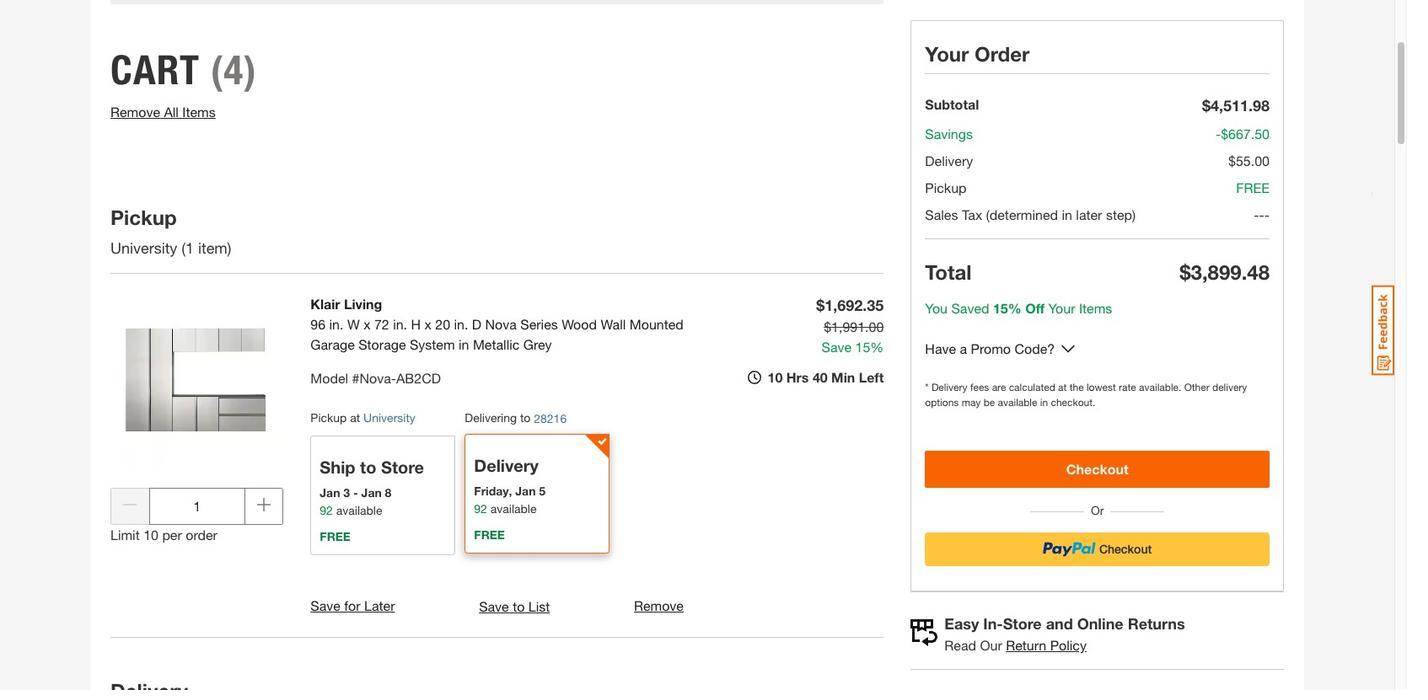 Task type: vqa. For each thing, say whether or not it's contained in the screenshot.
Returns
yes



Task type: describe. For each thing, give the bounding box(es) containing it.
system
[[410, 337, 455, 353]]

you
[[925, 300, 948, 316]]

easy
[[945, 615, 979, 633]]

#
[[352, 371, 360, 387]]

delivery for delivery
[[925, 153, 973, 169]]

28216 link
[[534, 410, 567, 428]]

product image
[[110, 295, 284, 468]]

92 inside delivery friday, jan 5 92 available
[[474, 502, 487, 516]]

saved
[[952, 300, 990, 316]]

20
[[435, 317, 450, 333]]

step)
[[1106, 207, 1136, 223]]

for
[[344, 598, 361, 614]]

in inside * delivery fees are calculated at the lowest rate available. other delivery options may be available in checkout.
[[1040, 396, 1048, 409]]

may
[[962, 396, 981, 409]]

save for later button
[[311, 596, 395, 617]]

returns
[[1128, 615, 1185, 633]]

available inside delivery friday, jan 5 92 available
[[491, 502, 537, 516]]

mounted
[[630, 317, 684, 333]]

save for later
[[311, 598, 395, 614]]

have a promo code? link
[[925, 339, 1055, 360]]

0 vertical spatial 10
[[768, 370, 783, 386]]

$1,991.00
[[824, 319, 884, 335]]

-$667.50
[[1216, 126, 1270, 142]]

cart
[[110, 46, 200, 95]]

2 horizontal spatial free
[[1236, 180, 1270, 196]]

1 in. from the left
[[329, 317, 344, 333]]

nova-
[[360, 371, 396, 387]]

3 in. from the left
[[454, 317, 468, 333]]

2 in. from the left
[[393, 317, 407, 333]]

2 x from the left
[[425, 317, 432, 333]]

lowest
[[1087, 381, 1116, 394]]

checkout button
[[925, 451, 1270, 488]]

0 vertical spatial in
[[1062, 207, 1073, 223]]

- inside ship to store jan 3 - jan 8 92 available
[[353, 486, 358, 500]]

available inside ship to store jan 3 - jan 8 92 available
[[336, 504, 382, 518]]

easy in-store and online returns read our return policy
[[945, 615, 1185, 654]]

hrs
[[787, 370, 809, 386]]

d
[[472, 317, 482, 333]]

jan 5
[[516, 484, 546, 499]]

save for save for later
[[311, 598, 341, 614]]

save to list
[[479, 598, 550, 614]]

save for save to list
[[479, 598, 509, 614]]

0 horizontal spatial university
[[110, 239, 177, 258]]

(
[[182, 239, 186, 258]]

checkout.
[[1051, 396, 1096, 409]]

28216
[[534, 412, 567, 426]]

2 vertical spatial pickup
[[311, 411, 347, 425]]

*
[[925, 381, 929, 394]]

8
[[385, 486, 392, 500]]

s
[[1106, 300, 1113, 316]]

to for list
[[513, 598, 525, 614]]

code?
[[1015, 341, 1055, 357]]

$667.50
[[1221, 126, 1270, 142]]

0 horizontal spatial your
[[925, 42, 969, 66]]

storage
[[359, 337, 406, 353]]

fees
[[971, 381, 989, 394]]

96
[[311, 317, 326, 333]]

later
[[364, 598, 395, 614]]

delivery friday, jan 5 92 available
[[474, 456, 546, 516]]

1 horizontal spatial your
[[1049, 300, 1076, 316]]

sales tax (determined in later step)
[[925, 207, 1136, 223]]

remove for remove all items
[[110, 104, 160, 120]]

remove all items
[[110, 104, 216, 120]]

wood
[[562, 317, 597, 333]]

limit
[[110, 527, 140, 543]]

are
[[992, 381, 1006, 394]]

ship to store jan 3 - jan 8 92 available
[[320, 458, 424, 518]]

wall
[[601, 317, 626, 333]]

save inside "$1,692.35 $1,991.00 save 15%"
[[822, 339, 852, 355]]

list
[[529, 598, 550, 614]]

* delivery fees are calculated at the lowest rate available. other delivery options may be available in checkout.
[[925, 381, 1248, 409]]

1
[[186, 239, 194, 258]]

series
[[521, 317, 558, 333]]

3
[[343, 486, 350, 500]]

university ( 1 item )
[[110, 239, 236, 258]]

free for delivery
[[474, 528, 505, 542]]

subtotal
[[925, 96, 979, 112]]

klair
[[311, 296, 340, 312]]

delivering to 28216
[[465, 411, 567, 426]]

model # nova-ab2cd
[[311, 371, 441, 387]]

item
[[1079, 300, 1106, 316]]

per
[[162, 527, 182, 543]]

$1,692.35
[[817, 296, 884, 315]]

friday,
[[474, 484, 512, 499]]

later
[[1076, 207, 1103, 223]]

1 vertical spatial at
[[350, 411, 360, 425]]

all
[[164, 104, 179, 120]]

)
[[227, 239, 231, 258]]

return
[[1006, 638, 1047, 654]]

$1,692.35 $1,991.00 save 15%
[[817, 296, 884, 355]]

your order
[[925, 42, 1030, 66]]

left
[[859, 370, 884, 386]]



Task type: locate. For each thing, give the bounding box(es) containing it.
0 horizontal spatial 92
[[320, 504, 333, 518]]

to
[[520, 411, 531, 425], [360, 458, 376, 477], [513, 598, 525, 614]]

model
[[311, 371, 348, 387]]

min
[[832, 370, 855, 386]]

jan left 3
[[320, 486, 340, 500]]

remove for remove
[[634, 598, 684, 614]]

to left list
[[513, 598, 525, 614]]

1 horizontal spatial at
[[1058, 381, 1067, 394]]

delivery for delivery friday, jan 5 92 available
[[474, 456, 539, 476]]

ab2cd
[[396, 371, 441, 387]]

living
[[344, 296, 382, 312]]

you saved 15% off your item s
[[925, 300, 1113, 316]]

garage
[[311, 337, 355, 353]]

1 vertical spatial in
[[459, 337, 469, 353]]

save to list button
[[479, 597, 550, 617]]

your up subtotal
[[925, 42, 969, 66]]

pickup down model
[[311, 411, 347, 425]]

calculated
[[1009, 381, 1056, 394]]

0 vertical spatial store
[[381, 458, 424, 477]]

to inside save to list button
[[513, 598, 525, 614]]

promo
[[971, 341, 1011, 357]]

0 vertical spatial remove
[[110, 104, 160, 120]]

available down 3
[[336, 504, 382, 518]]

1 horizontal spatial free
[[474, 528, 505, 542]]

feedback link image
[[1372, 285, 1395, 376]]

0 vertical spatial 15%
[[993, 300, 1022, 316]]

have
[[925, 341, 956, 357]]

2 horizontal spatial in
[[1062, 207, 1073, 223]]

0 horizontal spatial in
[[459, 337, 469, 353]]

in right system
[[459, 337, 469, 353]]

1 horizontal spatial 10
[[768, 370, 783, 386]]

1 horizontal spatial store
[[1003, 615, 1042, 633]]

1 horizontal spatial remove
[[634, 598, 684, 614]]

1 horizontal spatial save
[[479, 598, 509, 614]]

and
[[1046, 615, 1073, 633]]

delivery down savings
[[925, 153, 973, 169]]

0 vertical spatial to
[[520, 411, 531, 425]]

1 horizontal spatial 92
[[474, 502, 487, 516]]

jan left 8
[[361, 486, 382, 500]]

delivery up friday,
[[474, 456, 539, 476]]

pickup up university ( 1 item )
[[110, 206, 177, 230]]

2 vertical spatial to
[[513, 598, 525, 614]]

delivery inside * delivery fees are calculated at the lowest rate available. other delivery options may be available in checkout.
[[932, 381, 968, 394]]

0 horizontal spatial jan
[[320, 486, 340, 500]]

total
[[925, 261, 972, 284]]

remove button
[[634, 596, 684, 617]]

save left list
[[479, 598, 509, 614]]

pickup up sales
[[925, 180, 967, 196]]

free down $55.00
[[1236, 180, 1270, 196]]

university button
[[364, 411, 416, 425]]

order
[[975, 42, 1030, 66]]

available down calculated
[[998, 396, 1038, 409]]

1 horizontal spatial jan
[[361, 486, 382, 500]]

the
[[1070, 381, 1084, 394]]

0 horizontal spatial save
[[311, 598, 341, 614]]

online
[[1077, 615, 1124, 633]]

0 horizontal spatial 15%
[[856, 339, 884, 355]]

store for in-
[[1003, 615, 1042, 633]]

$55.00
[[1229, 153, 1270, 169]]

return policy link
[[1006, 638, 1087, 654]]

92
[[474, 502, 487, 516], [320, 504, 333, 518]]

1 vertical spatial pickup
[[110, 206, 177, 230]]

1 jan from the left
[[320, 486, 340, 500]]

2 jan from the left
[[361, 486, 382, 500]]

jan
[[320, 486, 340, 500], [361, 486, 382, 500]]

0 horizontal spatial free
[[320, 530, 351, 544]]

grey
[[523, 337, 552, 353]]

(determined
[[986, 207, 1058, 223]]

store inside the easy in-store and online returns read our return policy
[[1003, 615, 1042, 633]]

delivery inside delivery friday, jan 5 92 available
[[474, 456, 539, 476]]

1 horizontal spatial in.
[[393, 317, 407, 333]]

at left the
[[1058, 381, 1067, 394]]

your right "off"
[[1049, 300, 1076, 316]]

save inside save for later button
[[311, 598, 341, 614]]

university left (
[[110, 239, 177, 258]]

in. left the 'w'
[[329, 317, 344, 333]]

store
[[381, 458, 424, 477], [1003, 615, 1042, 633]]

off
[[1026, 300, 1045, 316]]

0 horizontal spatial remove
[[110, 104, 160, 120]]

1 horizontal spatial available
[[491, 502, 537, 516]]

checkout
[[1067, 461, 1129, 477]]

remove
[[110, 104, 160, 120], [634, 598, 684, 614]]

to inside ship to store jan 3 - jan 8 92 available
[[360, 458, 376, 477]]

0 horizontal spatial store
[[381, 458, 424, 477]]

to for store
[[360, 458, 376, 477]]

2 vertical spatial delivery
[[474, 456, 539, 476]]

72
[[374, 317, 389, 333]]

---
[[1254, 207, 1270, 223]]

store up "return"
[[1003, 615, 1042, 633]]

at left university button
[[350, 411, 360, 425]]

in inside the "klair living 96 in. w x 72 in. h x 20 in. d nova series wood wall mounted garage storage system in metallic grey"
[[459, 337, 469, 353]]

free for ship to store
[[320, 530, 351, 544]]

at inside * delivery fees are calculated at the lowest rate available. other delivery options may be available in checkout.
[[1058, 381, 1067, 394]]

2 vertical spatial in
[[1040, 396, 1048, 409]]

in-
[[984, 615, 1003, 633]]

0 horizontal spatial pickup
[[110, 206, 177, 230]]

1 horizontal spatial x
[[425, 317, 432, 333]]

pickup at university
[[311, 411, 416, 425]]

ship
[[320, 458, 355, 477]]

save down $1,991.00
[[822, 339, 852, 355]]

in down calculated
[[1040, 396, 1048, 409]]

0 vertical spatial at
[[1058, 381, 1067, 394]]

pickup
[[925, 180, 967, 196], [110, 206, 177, 230], [311, 411, 347, 425]]

nova
[[485, 317, 517, 333]]

university down nova-
[[364, 411, 416, 425]]

x
[[364, 317, 371, 333], [425, 317, 432, 333]]

read
[[945, 638, 976, 654]]

other
[[1185, 381, 1210, 394]]

rate
[[1119, 381, 1137, 394]]

limit 10 per order
[[110, 527, 217, 543]]

have a promo code?
[[925, 341, 1055, 357]]

10 left per
[[143, 527, 158, 543]]

1 x from the left
[[364, 317, 371, 333]]

decrement image
[[123, 499, 137, 512]]

15% down $1,991.00
[[856, 339, 884, 355]]

cart (4)
[[110, 46, 257, 95]]

x right h
[[425, 317, 432, 333]]

delivering
[[465, 411, 517, 425]]

None text field
[[149, 488, 245, 525]]

increment image
[[257, 499, 271, 512]]

save left for
[[311, 598, 341, 614]]

0 vertical spatial delivery
[[925, 153, 973, 169]]

92 inside ship to store jan 3 - jan 8 92 available
[[320, 504, 333, 518]]

15% inside "$1,692.35 $1,991.00 save 15%"
[[856, 339, 884, 355]]

1 vertical spatial 15%
[[856, 339, 884, 355]]

1 vertical spatial delivery
[[932, 381, 968, 394]]

free down friday,
[[474, 528, 505, 542]]

store for to
[[381, 458, 424, 477]]

1 horizontal spatial pickup
[[311, 411, 347, 425]]

item
[[198, 239, 227, 258]]

policy
[[1050, 638, 1087, 654]]

options
[[925, 396, 959, 409]]

40
[[813, 370, 828, 386]]

in. left h
[[393, 317, 407, 333]]

0 horizontal spatial x
[[364, 317, 371, 333]]

1 horizontal spatial 15%
[[993, 300, 1022, 316]]

0 horizontal spatial 10
[[143, 527, 158, 543]]

to right ship
[[360, 458, 376, 477]]

in left later
[[1062, 207, 1073, 223]]

store inside ship to store jan 3 - jan 8 92 available
[[381, 458, 424, 477]]

$3,899.48
[[1180, 261, 1270, 284]]

savings
[[925, 126, 973, 142]]

a
[[960, 341, 967, 357]]

10 left hrs
[[768, 370, 783, 386]]

in.
[[329, 317, 344, 333], [393, 317, 407, 333], [454, 317, 468, 333]]

1 vertical spatial 10
[[143, 527, 158, 543]]

1 vertical spatial university
[[364, 411, 416, 425]]

available
[[998, 396, 1038, 409], [491, 502, 537, 516], [336, 504, 382, 518]]

x right the 'w'
[[364, 317, 371, 333]]

1 vertical spatial your
[[1049, 300, 1076, 316]]

to for 28216
[[520, 411, 531, 425]]

available down jan 5
[[491, 502, 537, 516]]

available inside * delivery fees are calculated at the lowest rate available. other delivery options may be available in checkout.
[[998, 396, 1038, 409]]

university
[[110, 239, 177, 258], [364, 411, 416, 425]]

to left 28216 link
[[520, 411, 531, 425]]

0 vertical spatial university
[[110, 239, 177, 258]]

free down 3
[[320, 530, 351, 544]]

metallic
[[473, 337, 520, 353]]

0 horizontal spatial at
[[350, 411, 360, 425]]

15% left "off"
[[993, 300, 1022, 316]]

2 horizontal spatial in.
[[454, 317, 468, 333]]

our
[[980, 638, 1002, 654]]

delivery up options
[[932, 381, 968, 394]]

delivery
[[1213, 381, 1248, 394]]

h
[[411, 317, 421, 333]]

0 vertical spatial pickup
[[925, 180, 967, 196]]

1 vertical spatial store
[[1003, 615, 1042, 633]]

to inside delivering to 28216
[[520, 411, 531, 425]]

0 vertical spatial your
[[925, 42, 969, 66]]

0 horizontal spatial available
[[336, 504, 382, 518]]

$4,511.98
[[1202, 96, 1270, 115]]

1 vertical spatial to
[[360, 458, 376, 477]]

items
[[182, 104, 216, 120]]

(4)
[[211, 46, 257, 95]]

w
[[347, 317, 360, 333]]

2 horizontal spatial save
[[822, 339, 852, 355]]

0 horizontal spatial in.
[[329, 317, 344, 333]]

2 horizontal spatial available
[[998, 396, 1038, 409]]

1 vertical spatial remove
[[634, 598, 684, 614]]

2 horizontal spatial pickup
[[925, 180, 967, 196]]

92 down ship
[[320, 504, 333, 518]]

at
[[1058, 381, 1067, 394], [350, 411, 360, 425]]

in. left d
[[454, 317, 468, 333]]

1 horizontal spatial university
[[364, 411, 416, 425]]

store up 8
[[381, 458, 424, 477]]

save inside save to list button
[[479, 598, 509, 614]]

92 down friday,
[[474, 502, 487, 516]]

klair living 96 in. w x 72 in. h x 20 in. d nova series wood wall mounted garage storage system in metallic grey
[[311, 296, 684, 353]]

1 horizontal spatial in
[[1040, 396, 1048, 409]]

be
[[984, 396, 995, 409]]

order
[[186, 527, 217, 543]]



